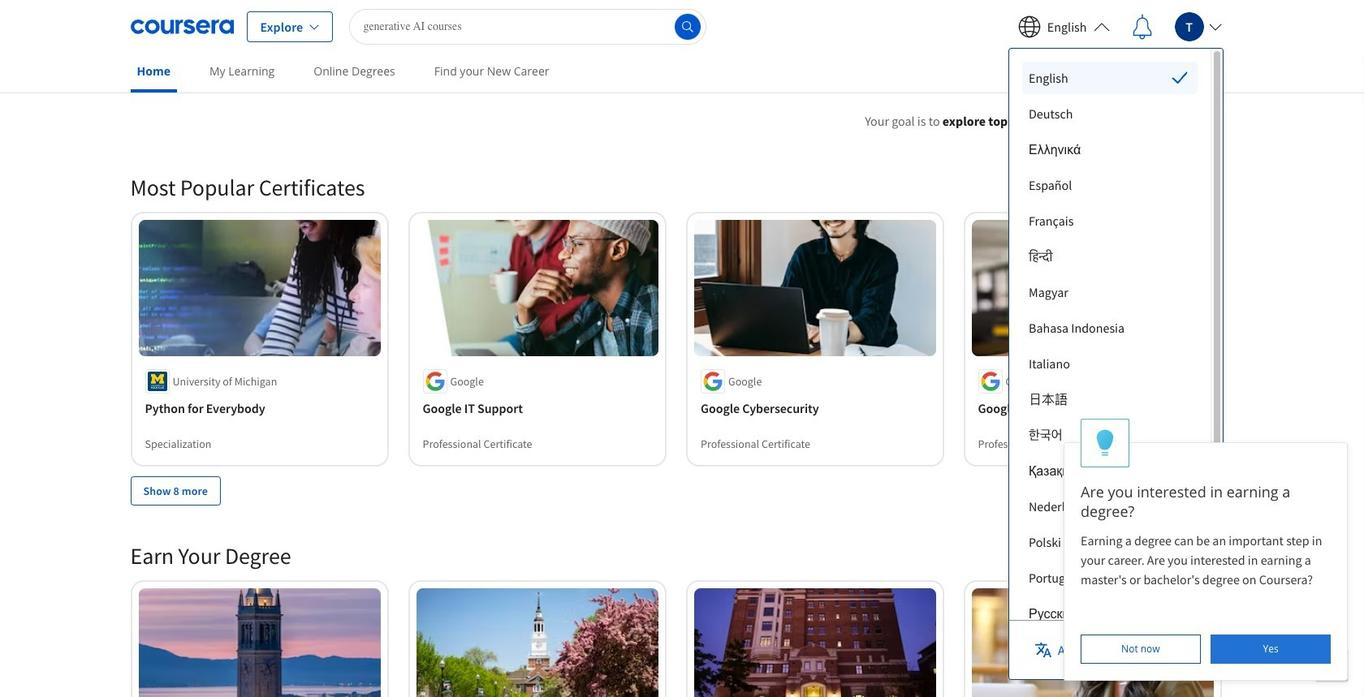 Task type: describe. For each thing, give the bounding box(es) containing it.
coursera image
[[130, 13, 234, 39]]

help center image
[[1322, 656, 1342, 675]]

lightbulb tip image
[[1097, 429, 1114, 458]]



Task type: vqa. For each thing, say whether or not it's contained in the screenshot.
radio item
yes



Task type: locate. For each thing, give the bounding box(es) containing it.
most popular certificates collection element
[[121, 147, 1232, 532]]

earn your degree collection element
[[121, 515, 1232, 698]]

None search field
[[350, 9, 707, 44]]

region
[[772, 134, 1300, 295]]

alice element
[[1064, 419, 1348, 682]]

menu
[[1023, 62, 1198, 698]]

radio item
[[1023, 62, 1198, 94]]



